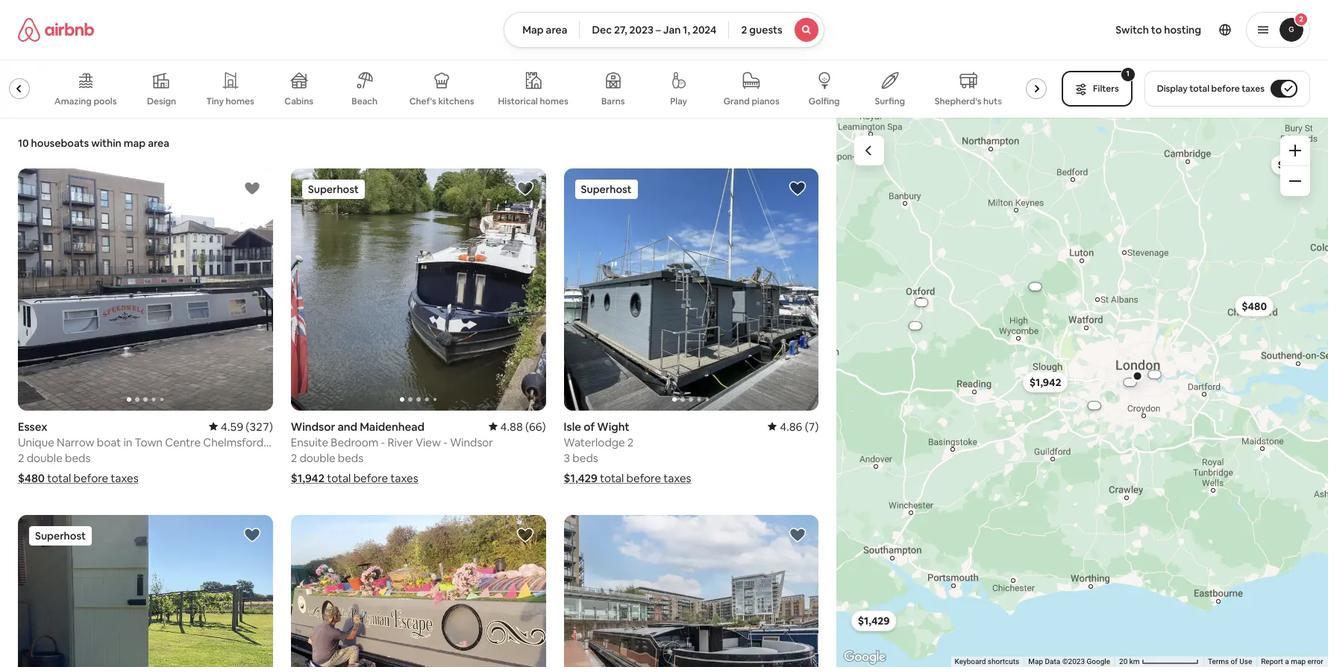 Task type: describe. For each thing, give the bounding box(es) containing it.
$2,265 button
[[1080, 402, 1110, 409]]

dec 27, 2023 – jan 1, 2024 button
[[579, 12, 729, 48]]

surfing
[[875, 96, 905, 107]]

(7)
[[805, 420, 819, 434]]

map area
[[522, 23, 567, 37]]

pools
[[94, 96, 117, 107]]

2 - from the left
[[443, 436, 448, 450]]

beds inside 2 double beds $480 total before taxes
[[65, 451, 91, 465]]

terms of use
[[1208, 658, 1252, 666]]

pianos
[[752, 96, 779, 107]]

0 vertical spatial map
[[124, 137, 146, 150]]

add to wishlist: windsor and maidenhead image
[[516, 180, 534, 198]]

amazing pools
[[54, 96, 117, 107]]

$480 inside button
[[1242, 299, 1268, 313]]

2023
[[629, 23, 654, 37]]

jan
[[663, 23, 681, 37]]

none search field containing map area
[[504, 12, 824, 48]]

beach
[[352, 96, 378, 107]]

27,
[[614, 23, 627, 37]]

4.88 (66)
[[500, 420, 546, 434]]

keyboard
[[955, 658, 986, 666]]

taxes inside button
[[1242, 83, 1265, 95]]

total inside button
[[1190, 83, 1210, 95]]

dec 27, 2023 – jan 1, 2024
[[592, 23, 717, 37]]

within
[[91, 137, 121, 150]]

20 km button
[[1115, 657, 1204, 668]]

data
[[1045, 658, 1061, 666]]

1,
[[683, 23, 690, 37]]

google image
[[840, 648, 890, 668]]

tiny homes
[[206, 96, 254, 107]]

waterlodge
[[564, 436, 625, 450]]

keyboard shortcuts button
[[955, 657, 1020, 668]]

isle of wight waterlodge 2 3 beds $1,429 total before taxes
[[564, 420, 691, 486]]

essex
[[18, 420, 47, 434]]

dec
[[592, 23, 612, 37]]

view
[[416, 436, 441, 450]]

beds inside the windsor and maidenhead ensuite bedroom - river view - windsor 2 double beds $1,942 total before taxes
[[338, 451, 363, 465]]

grand
[[724, 96, 750, 107]]

farms
[[0, 96, 22, 107]]

$3,990
[[1148, 372, 1162, 377]]

add to wishlist: essex image
[[243, 180, 261, 198]]

shortcuts
[[988, 658, 1020, 666]]

2 inside the windsor and maidenhead ensuite bedroom - river view - windsor 2 double beds $1,942 total before taxes
[[291, 451, 297, 465]]

–
[[656, 23, 661, 37]]

$1,942 inside button
[[1030, 376, 1062, 389]]

3
[[564, 451, 570, 465]]

of for use
[[1231, 658, 1238, 666]]

$10,453 button
[[1116, 379, 1146, 386]]

google
[[1087, 658, 1111, 666]]

$2,265
[[1088, 403, 1101, 408]]

hosting
[[1164, 23, 1201, 37]]

a
[[1285, 658, 1289, 666]]

km
[[1130, 658, 1140, 666]]

add to wishlist: london image
[[789, 527, 807, 544]]

map data ©2023 google
[[1029, 658, 1111, 666]]

taxes inside 2 double beds $480 total before taxes
[[111, 471, 138, 486]]

chef's kitchens
[[409, 96, 474, 107]]

$1,942 button
[[1023, 372, 1069, 393]]

windsor and maidenhead ensuite bedroom - river view - windsor 2 double beds $1,942 total before taxes
[[291, 420, 493, 486]]

map for map data ©2023 google
[[1029, 658, 1043, 666]]

(327)
[[246, 420, 273, 434]]

2 double beds $480 total before taxes
[[18, 451, 138, 486]]

use
[[1240, 658, 1252, 666]]

and
[[338, 420, 357, 434]]

homes for historical homes
[[540, 95, 568, 107]]

2 for 2 guests
[[741, 23, 747, 37]]

report a map error link
[[1261, 658, 1324, 666]]

4.88
[[500, 420, 523, 434]]

error
[[1308, 658, 1324, 666]]

2024
[[692, 23, 717, 37]]

2 inside isle of wight waterlodge 2 3 beds $1,429 total before taxes
[[627, 436, 634, 450]]

4.88 out of 5 average rating,  66 reviews image
[[488, 420, 546, 434]]

google map
showing 14 stays. region
[[837, 118, 1328, 668]]

2 for 2
[[1299, 14, 1303, 24]]

20 km
[[1120, 658, 1142, 666]]

shepherd's huts
[[935, 95, 1002, 107]]

design
[[147, 96, 176, 107]]

$363 button
[[1272, 154, 1309, 175]]

homes for tiny homes
[[226, 96, 254, 107]]

4.86 (7)
[[780, 420, 819, 434]]

zoom in image
[[1289, 145, 1301, 157]]

taxes inside the windsor and maidenhead ensuite bedroom - river view - windsor 2 double beds $1,942 total before taxes
[[390, 471, 418, 486]]

historical homes
[[498, 95, 568, 107]]

$480 button
[[1235, 296, 1274, 317]]

$363
[[1278, 158, 1303, 171]]

double inside the windsor and maidenhead ensuite bedroom - river view - windsor 2 double beds $1,942 total before taxes
[[300, 451, 335, 465]]

profile element
[[842, 0, 1310, 60]]

total inside 2 double beds $480 total before taxes
[[47, 471, 71, 486]]



Task type: locate. For each thing, give the bounding box(es) containing it.
switch to hosting
[[1116, 23, 1201, 37]]

None search field
[[504, 12, 824, 48]]

before inside isle of wight waterlodge 2 3 beds $1,429 total before taxes
[[626, 471, 661, 486]]

to
[[1151, 23, 1162, 37]]

double inside 2 double beds $480 total before taxes
[[27, 451, 62, 465]]

before inside button
[[1211, 83, 1240, 95]]

double down ensuite
[[300, 451, 335, 465]]

(66)
[[525, 420, 546, 434]]

wight
[[597, 420, 629, 434]]

0 vertical spatial $480
[[1242, 299, 1268, 313]]

10 houseboats within map area
[[18, 137, 169, 150]]

2 for 2 double beds $480 total before taxes
[[18, 451, 24, 465]]

0 horizontal spatial map
[[124, 137, 146, 150]]

terms
[[1208, 658, 1229, 666]]

switch to hosting link
[[1107, 14, 1210, 46]]

of left "use"
[[1231, 658, 1238, 666]]

1 horizontal spatial $1,429
[[858, 614, 890, 628]]

1 double from the left
[[27, 451, 62, 465]]

2 inside 2 guests button
[[741, 23, 747, 37]]

river
[[388, 436, 413, 450]]

$1,429 inside button
[[858, 614, 890, 628]]

1 horizontal spatial double
[[300, 451, 335, 465]]

0 vertical spatial map
[[522, 23, 544, 37]]

filters button
[[1062, 71, 1132, 107]]

0 horizontal spatial of
[[584, 420, 595, 434]]

map for map area
[[522, 23, 544, 37]]

area inside button
[[546, 23, 567, 37]]

-
[[381, 436, 385, 450], [443, 436, 448, 450]]

report a map error
[[1261, 658, 1324, 666]]

of
[[584, 420, 595, 434], [1231, 658, 1238, 666]]

4.59 out of 5 average rating,  327 reviews image
[[209, 420, 273, 434]]

0 horizontal spatial $1,942
[[291, 471, 325, 486]]

map right within
[[124, 137, 146, 150]]

map
[[522, 23, 544, 37], [1029, 658, 1043, 666]]

0 horizontal spatial $480
[[18, 471, 45, 486]]

isle
[[564, 420, 581, 434]]

add to wishlist: isle of wight image
[[789, 180, 807, 198]]

tiny
[[206, 96, 224, 107]]

1 vertical spatial of
[[1231, 658, 1238, 666]]

1 vertical spatial $1,942
[[291, 471, 325, 486]]

0 horizontal spatial double
[[27, 451, 62, 465]]

0 horizontal spatial map
[[522, 23, 544, 37]]

total down waterlodge
[[600, 471, 624, 486]]

map area button
[[504, 12, 580, 48]]

2 button
[[1246, 12, 1310, 48]]

2 guests button
[[729, 12, 824, 48]]

1 horizontal spatial -
[[443, 436, 448, 450]]

windsor right view
[[450, 436, 493, 450]]

0 vertical spatial windsor
[[291, 420, 335, 434]]

before inside 2 double beds $480 total before taxes
[[74, 471, 108, 486]]

total inside isle of wight waterlodge 2 3 beds $1,429 total before taxes
[[600, 471, 624, 486]]

historical
[[498, 95, 538, 107]]

1 vertical spatial map
[[1029, 658, 1043, 666]]

2 inside 2 double beds $480 total before taxes
[[18, 451, 24, 465]]

keyboard shortcuts
[[955, 658, 1020, 666]]

huts
[[983, 95, 1002, 107]]

1 vertical spatial area
[[148, 137, 169, 150]]

2 double from the left
[[300, 451, 335, 465]]

1 vertical spatial $1,429
[[858, 614, 890, 628]]

1 vertical spatial windsor
[[450, 436, 493, 450]]

1 horizontal spatial of
[[1231, 658, 1238, 666]]

display
[[1157, 83, 1188, 95]]

homes right tiny in the top of the page
[[226, 96, 254, 107]]

0 vertical spatial $1,942
[[1030, 376, 1062, 389]]

1 horizontal spatial $480
[[1242, 299, 1268, 313]]

display total before taxes button
[[1144, 71, 1310, 107]]

total down bedroom
[[327, 471, 351, 486]]

area down design
[[148, 137, 169, 150]]

1 horizontal spatial map
[[1029, 658, 1043, 666]]

$1,942 inside the windsor and maidenhead ensuite bedroom - river view - windsor 2 double beds $1,942 total before taxes
[[291, 471, 325, 486]]

4.86 out of 5 average rating,  7 reviews image
[[768, 420, 819, 434]]

4.86
[[780, 420, 802, 434]]

0 horizontal spatial -
[[381, 436, 385, 450]]

play
[[670, 96, 687, 107]]

1 horizontal spatial area
[[546, 23, 567, 37]]

4.59
[[221, 420, 243, 434]]

4.59 (327)
[[221, 420, 273, 434]]

beds inside isle of wight waterlodge 2 3 beds $1,429 total before taxes
[[573, 451, 598, 465]]

guests
[[749, 23, 783, 37]]

filters
[[1093, 83, 1119, 95]]

windsor
[[291, 420, 335, 434], [450, 436, 493, 450]]

0 vertical spatial $1,429
[[564, 471, 598, 486]]

report
[[1261, 658, 1284, 666]]

$1,429 button
[[852, 611, 897, 632]]

area left dec at the top
[[546, 23, 567, 37]]

map inside button
[[522, 23, 544, 37]]

bedroom
[[331, 436, 379, 450]]

cabins
[[284, 96, 313, 107]]

map left data
[[1029, 658, 1043, 666]]

amazing
[[54, 96, 92, 107]]

taxes inside isle of wight waterlodge 2 3 beds $1,429 total before taxes
[[664, 471, 691, 486]]

display total before taxes
[[1157, 83, 1265, 95]]

grand pianos
[[724, 96, 779, 107]]

shepherd's
[[935, 95, 982, 107]]

$1,429
[[564, 471, 598, 486], [858, 614, 890, 628]]

0 horizontal spatial homes
[[226, 96, 254, 107]]

0 vertical spatial of
[[584, 420, 595, 434]]

$480 inside 2 double beds $480 total before taxes
[[18, 471, 45, 486]]

map
[[124, 137, 146, 150], [1291, 658, 1306, 666]]

taxes
[[1242, 83, 1265, 95], [111, 471, 138, 486], [390, 471, 418, 486], [664, 471, 691, 486]]

homes right historical
[[540, 95, 568, 107]]

zoom out image
[[1289, 175, 1301, 187]]

0 horizontal spatial area
[[148, 137, 169, 150]]

1 horizontal spatial beds
[[338, 451, 363, 465]]

0 vertical spatial area
[[546, 23, 567, 37]]

terms of use link
[[1208, 658, 1252, 666]]

1 horizontal spatial $1,942
[[1030, 376, 1062, 389]]

barns
[[601, 96, 625, 107]]

add to wishlist: room in whepstead image
[[243, 527, 261, 544]]

$10,453
[[1123, 380, 1138, 385]]

- left river at the left
[[381, 436, 385, 450]]

$1,429 down '3'
[[564, 471, 598, 486]]

maidenhead
[[360, 420, 425, 434]]

windsor up ensuite
[[291, 420, 335, 434]]

of up waterlodge
[[584, 420, 595, 434]]

1 - from the left
[[381, 436, 385, 450]]

map left dec at the top
[[522, 23, 544, 37]]

1 vertical spatial map
[[1291, 658, 1306, 666]]

ensuite
[[291, 436, 328, 450]]

$3,990 button
[[1140, 371, 1170, 378]]

10
[[18, 137, 29, 150]]

2 inside "2" dropdown button
[[1299, 14, 1303, 24]]

2 beds from the left
[[338, 451, 363, 465]]

before inside the windsor and maidenhead ensuite bedroom - river view - windsor 2 double beds $1,942 total before taxes
[[353, 471, 388, 486]]

1 horizontal spatial map
[[1291, 658, 1306, 666]]

homes
[[540, 95, 568, 107], [226, 96, 254, 107]]

total right display
[[1190, 83, 1210, 95]]

group containing historical homes
[[0, 60, 1068, 118]]

add to wishlist: bulbourne image
[[516, 527, 534, 544]]

2 horizontal spatial beds
[[573, 451, 598, 465]]

$1,429 up the "google" image
[[858, 614, 890, 628]]

0 horizontal spatial windsor
[[291, 420, 335, 434]]

of inside isle of wight waterlodge 2 3 beds $1,429 total before taxes
[[584, 420, 595, 434]]

double down essex
[[27, 451, 62, 465]]

0 horizontal spatial beds
[[65, 451, 91, 465]]

chef's
[[409, 96, 436, 107]]

before
[[1211, 83, 1240, 95], [74, 471, 108, 486], [353, 471, 388, 486], [626, 471, 661, 486]]

total inside the windsor and maidenhead ensuite bedroom - river view - windsor 2 double beds $1,942 total before taxes
[[327, 471, 351, 486]]

total
[[1190, 83, 1210, 95], [47, 471, 71, 486], [327, 471, 351, 486], [600, 471, 624, 486]]

total down essex
[[47, 471, 71, 486]]

1 vertical spatial $480
[[18, 471, 45, 486]]

1 horizontal spatial homes
[[540, 95, 568, 107]]

$1,942
[[1030, 376, 1062, 389], [291, 471, 325, 486]]

$1,429 inside isle of wight waterlodge 2 3 beds $1,429 total before taxes
[[564, 471, 598, 486]]

beds
[[65, 451, 91, 465], [338, 451, 363, 465], [573, 451, 598, 465]]

- right view
[[443, 436, 448, 450]]

map right a
[[1291, 658, 1306, 666]]

©2023
[[1063, 658, 1085, 666]]

2 guests
[[741, 23, 783, 37]]

group
[[0, 60, 1068, 118], [18, 169, 273, 411], [291, 169, 546, 411], [564, 169, 819, 411], [18, 515, 273, 668], [291, 515, 546, 668], [564, 515, 819, 668]]

golfing
[[809, 96, 840, 107]]

houseboats
[[31, 137, 89, 150]]

of for wight
[[584, 420, 595, 434]]

1
[[1126, 69, 1130, 78]]

kitchens
[[438, 96, 474, 107]]

1 beds from the left
[[65, 451, 91, 465]]

$480
[[1242, 299, 1268, 313], [18, 471, 45, 486]]

1 horizontal spatial windsor
[[450, 436, 493, 450]]

0 horizontal spatial $1,429
[[564, 471, 598, 486]]

3 beds from the left
[[573, 451, 598, 465]]



Task type: vqa. For each thing, say whether or not it's contained in the screenshot.
of for Wight
yes



